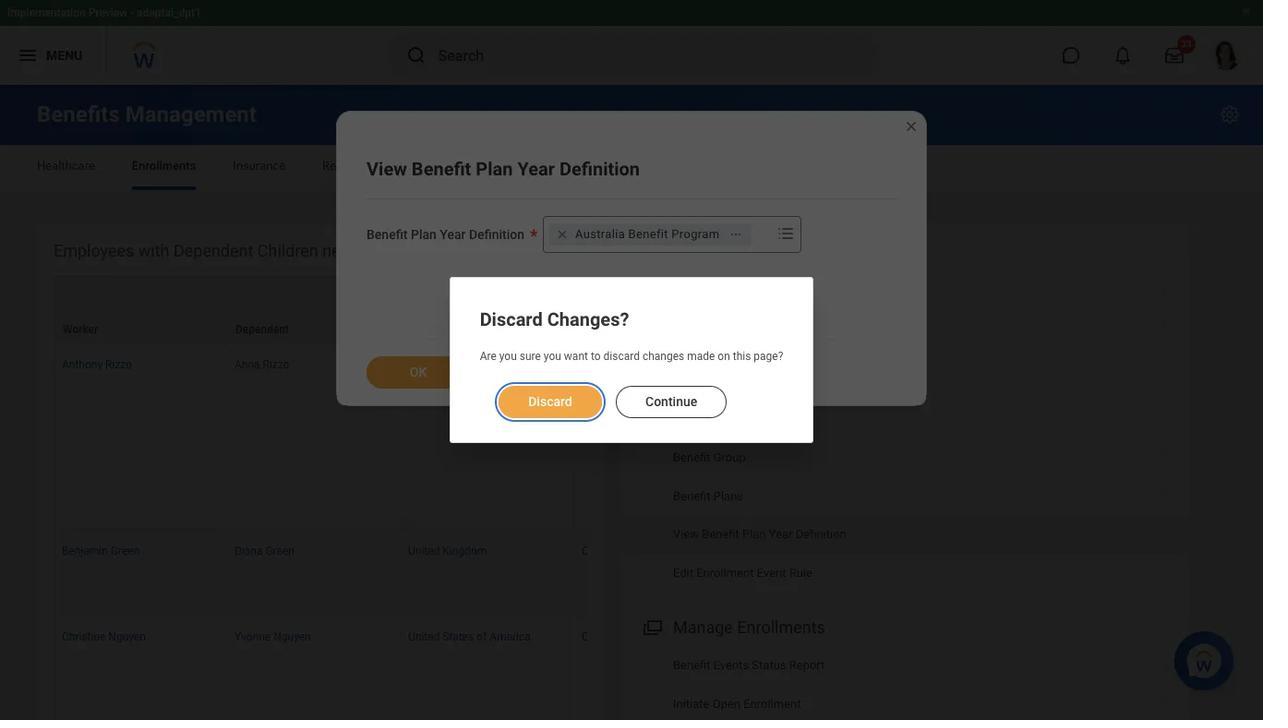 Task type: locate. For each thing, give the bounding box(es) containing it.
united down united kingdom on the bottom left of page
[[408, 631, 440, 644]]

plan inside list item
[[743, 528, 766, 542]]

2 row from the top
[[54, 343, 1264, 529]]

1 list from the top
[[623, 270, 1190, 385]]

primary address - country
[[409, 323, 540, 336]]

definition up rule at bottom
[[796, 528, 847, 542]]

benefit down "plans"
[[702, 528, 740, 542]]

- for preview
[[130, 6, 134, 19]]

dependent right with
[[174, 241, 253, 261]]

1 child element from the top
[[582, 355, 607, 372]]

rule
[[790, 566, 813, 580]]

0 vertical spatial chevron right image
[[1155, 314, 1179, 332]]

australia benefit program, press delete to clear value. option
[[550, 224, 752, 246]]

1 row from the top
[[54, 276, 1264, 343]]

2 united from the top
[[408, 545, 440, 558]]

menu group image for benefits audit
[[639, 237, 664, 262]]

definition up australia
[[560, 158, 640, 180]]

3 menu group image from the top
[[639, 614, 664, 639]]

benefit plan year definition
[[367, 227, 525, 242]]

chevron right image inside the benefits eligibility by worker link
[[1155, 314, 1179, 332]]

1 vertical spatial view
[[674, 528, 699, 542]]

active employees not eligible for benefits
[[674, 358, 896, 372]]

are
[[480, 350, 497, 363]]

discard down "sure"
[[528, 395, 572, 409]]

chevron right image inside the edit enrollment event rule link
[[1155, 560, 1179, 578]]

events
[[714, 659, 749, 673]]

0 vertical spatial menu group image
[[639, 237, 664, 262]]

discard up "sure"
[[480, 309, 543, 331]]

1 rizzo from the left
[[105, 359, 132, 372]]

1 vertical spatial states
[[443, 631, 474, 644]]

employees left with
[[54, 241, 134, 261]]

employees down the eligibility
[[710, 358, 768, 372]]

4 chevron right image from the top
[[1155, 652, 1179, 671]]

united states of america down address
[[408, 359, 531, 372]]

benefit down retirement savings
[[367, 227, 408, 242]]

this
[[733, 350, 751, 363]]

2 vertical spatial plan
[[743, 528, 766, 542]]

3 united from the top
[[408, 631, 440, 644]]

discard changes?
[[480, 309, 630, 331]]

christine nguyen
[[62, 631, 146, 644]]

0 horizontal spatial green
[[111, 545, 140, 558]]

chevron right image for status
[[1155, 652, 1179, 671]]

year
[[518, 158, 555, 180], [440, 227, 466, 242], [769, 528, 793, 542]]

0 horizontal spatial rizzo
[[105, 359, 132, 372]]

retirement savings
[[322, 159, 426, 173]]

menu group image for manage enrollments
[[639, 614, 664, 639]]

- right preview
[[130, 6, 134, 19]]

enrollment
[[697, 566, 754, 580], [744, 697, 801, 711]]

green
[[111, 545, 140, 558], [266, 545, 295, 558]]

0 vertical spatial child element
[[582, 355, 607, 372]]

2 vertical spatial definition
[[796, 528, 847, 542]]

0 vertical spatial year
[[518, 158, 555, 180]]

0 horizontal spatial you
[[500, 350, 517, 363]]

1 green from the left
[[111, 545, 140, 558]]

2 vertical spatial list
[[623, 647, 1190, 721]]

united
[[408, 359, 440, 372], [408, 545, 440, 558], [408, 631, 440, 644]]

1 child from the top
[[582, 359, 607, 372]]

discard inside button
[[528, 395, 572, 409]]

employees
[[54, 241, 134, 261], [710, 358, 768, 372]]

1 vertical spatial america
[[490, 631, 531, 644]]

-
[[130, 6, 134, 19], [495, 323, 498, 336]]

are you sure you want to discard changes made on this page?
[[480, 350, 784, 363]]

1 states from the top
[[443, 359, 474, 372]]

configure this page image
[[1220, 103, 1242, 126]]

benefits up made on the right of page
[[674, 320, 717, 334]]

1 vertical spatial child
[[582, 545, 607, 558]]

2 horizontal spatial plan
[[743, 528, 766, 542]]

2 chevron right image from the top
[[1155, 352, 1179, 370]]

benefits down the continue
[[674, 411, 734, 430]]

green right diana
[[266, 545, 295, 558]]

benefits eligibility by worker
[[674, 320, 824, 334]]

0 horizontal spatial worker
[[63, 323, 98, 336]]

2 vertical spatial menu group image
[[639, 614, 664, 639]]

chevron right image
[[1155, 275, 1179, 294], [1155, 483, 1179, 502], [1155, 560, 1179, 578], [1155, 652, 1179, 671], [1155, 691, 1179, 709]]

you
[[500, 350, 517, 363], [544, 350, 562, 363]]

rizzo right anna
[[263, 359, 290, 372]]

tab list inside benefits management main content
[[18, 146, 1245, 190]]

view benefit plan year definition list item
[[623, 516, 1190, 554]]

1 horizontal spatial plan
[[476, 158, 513, 180]]

1 horizontal spatial rizzo
[[263, 359, 290, 372]]

0 horizontal spatial -
[[130, 6, 134, 19]]

benefits inside active employees not eligible for benefits link
[[852, 358, 896, 372]]

anna
[[235, 359, 260, 372]]

plans
[[714, 490, 744, 503]]

united states of america link down kingdom
[[408, 628, 531, 644]]

year left "26"
[[440, 227, 466, 242]]

worker right by
[[786, 320, 824, 334]]

1 united states of america link from the top
[[408, 355, 531, 372]]

chevron right image inside active employees not eligible for benefits link
[[1155, 352, 1179, 370]]

active employees not eligible for benefits link
[[623, 346, 1190, 385]]

1 vertical spatial employees
[[710, 358, 768, 372]]

insurance
[[233, 159, 286, 173]]

- left country
[[495, 323, 498, 336]]

x small image
[[553, 225, 572, 244]]

year up the event
[[769, 528, 793, 542]]

view benefit plan year definition
[[367, 158, 640, 180], [674, 528, 847, 542]]

1 vertical spatial list
[[623, 439, 1190, 592]]

3 chevron right image from the top
[[1155, 560, 1179, 578]]

rizzo
[[105, 359, 132, 372], [263, 359, 290, 372]]

chevron right image for enrollment
[[1155, 691, 1179, 709]]

list
[[623, 270, 1190, 385], [623, 439, 1190, 592], [623, 647, 1190, 721]]

chevron right image for worker
[[1155, 314, 1179, 332]]

benefits management main content
[[0, 85, 1264, 721]]

2 of from the top
[[477, 631, 487, 644]]

1 horizontal spatial -
[[495, 323, 498, 336]]

view up or
[[367, 158, 407, 180]]

2 child from the top
[[582, 545, 607, 558]]

implementation preview -   adeptai_dpt1
[[7, 6, 201, 19]]

of
[[477, 359, 487, 372], [477, 631, 487, 644]]

1 vertical spatial definition
[[469, 227, 525, 242]]

you right "sure"
[[544, 350, 562, 363]]

1 horizontal spatial year
[[518, 158, 555, 180]]

benjamin green link
[[62, 541, 140, 558]]

1 vertical spatial child element
[[582, 541, 607, 558]]

enrollments up status
[[738, 618, 826, 638]]

0 vertical spatial united states of america link
[[408, 355, 531, 372]]

1 america from the top
[[490, 359, 531, 372]]

chevron right image
[[1155, 314, 1179, 332], [1155, 352, 1179, 370], [1155, 445, 1179, 463]]

1 chevron right image from the top
[[1155, 314, 1179, 332]]

- inside popup button
[[495, 323, 498, 336]]

rizzo right anthony
[[105, 359, 132, 372]]

child element for united kingdom
[[582, 541, 607, 558]]

1 vertical spatial enrollments
[[738, 618, 826, 638]]

worker inside worker popup button
[[63, 323, 98, 336]]

age
[[459, 241, 486, 261]]

child element
[[582, 355, 607, 372], [582, 541, 607, 558], [582, 628, 607, 644]]

of down 'primary address - country'
[[477, 359, 487, 372]]

child for united states of america
[[582, 359, 607, 372]]

page?
[[754, 350, 784, 363]]

united for rizzo
[[408, 359, 440, 372]]

1 vertical spatial united states of america link
[[408, 628, 531, 644]]

1 vertical spatial view benefit plan year definition
[[674, 528, 847, 542]]

region containing discard
[[480, 371, 784, 420]]

tab list containing healthcare
[[18, 146, 1245, 190]]

2 united states of america link from the top
[[408, 628, 531, 644]]

not
[[771, 358, 790, 372]]

view benefit plan year definition up "26"
[[367, 158, 640, 180]]

view up edit
[[674, 528, 699, 542]]

benjamin
[[62, 545, 108, 558]]

benefits for benefits audit
[[674, 241, 734, 261]]

1 horizontal spatial green
[[266, 545, 295, 558]]

0 horizontal spatial plan
[[411, 227, 437, 242]]

1 vertical spatial of
[[477, 631, 487, 644]]

plan
[[476, 158, 513, 180], [411, 227, 437, 242], [743, 528, 766, 542]]

0 horizontal spatial view
[[367, 158, 407, 180]]

3 row from the top
[[54, 529, 1264, 616]]

prompts image
[[775, 223, 797, 245]]

region inside 'discard changes?' dialog
[[480, 371, 784, 420]]

child for united kingdom
[[582, 545, 607, 558]]

edit enrollment event rule
[[674, 566, 813, 580]]

tab list
[[18, 146, 1245, 190]]

menu group image
[[639, 237, 664, 262], [639, 407, 664, 432], [639, 614, 664, 639]]

want
[[564, 350, 588, 363]]

yvonne nguyen link
[[235, 628, 311, 644]]

chevron right image inside the 'benefit group' link
[[1155, 445, 1179, 463]]

enrollments
[[132, 159, 196, 173], [738, 618, 826, 638]]

1 vertical spatial plan
[[411, 227, 437, 242]]

christine nguyen link
[[62, 628, 146, 644]]

3 chevron right image from the top
[[1155, 445, 1179, 463]]

2 list from the top
[[623, 439, 1190, 592]]

2 green from the left
[[266, 545, 295, 558]]

1 horizontal spatial view benefit plan year definition
[[674, 528, 847, 542]]

0 horizontal spatial view benefit plan year definition
[[367, 158, 640, 180]]

0 vertical spatial definition
[[560, 158, 640, 180]]

address
[[451, 323, 492, 336]]

discard for discard
[[528, 395, 572, 409]]

worker
[[786, 320, 824, 334], [63, 323, 98, 336]]

yvonne nguyen
[[235, 631, 311, 644]]

2 vertical spatial child
[[582, 631, 607, 644]]

0 vertical spatial united
[[408, 359, 440, 372]]

benefits down related actions image
[[674, 241, 734, 261]]

2 menu group image from the top
[[639, 407, 664, 432]]

benefit inside option
[[629, 227, 669, 241]]

0 horizontal spatial employees
[[54, 241, 134, 261]]

0 vertical spatial united states of america
[[408, 359, 531, 372]]

2 horizontal spatial year
[[769, 528, 793, 542]]

2 vertical spatial child element
[[582, 628, 607, 644]]

worker up anthony
[[63, 323, 98, 336]]

nguyen
[[108, 631, 146, 644], [274, 631, 311, 644]]

1 horizontal spatial worker
[[786, 320, 824, 334]]

row
[[54, 276, 1264, 343], [54, 343, 1264, 529], [54, 529, 1264, 616], [54, 616, 1264, 721]]

dependent inside popup button
[[236, 323, 289, 336]]

benefit up benefit plan year definition
[[412, 158, 472, 180]]

0 horizontal spatial nguyen
[[108, 631, 146, 644]]

benefits right for
[[852, 358, 896, 372]]

list containing benefits eligibility by worker
[[623, 270, 1190, 385]]

2 chevron right image from the top
[[1155, 483, 1179, 502]]

enrollment down status
[[744, 697, 801, 711]]

dependent up anna rizzo link
[[236, 323, 289, 336]]

initiate open enrollment link
[[623, 685, 1190, 721]]

christine
[[62, 631, 106, 644]]

program
[[672, 227, 720, 241]]

benefit group link
[[623, 439, 1190, 478]]

0 vertical spatial child
[[582, 359, 607, 372]]

row containing anthony rizzo
[[54, 343, 1264, 529]]

enrollment right edit
[[697, 566, 754, 580]]

australia
[[576, 227, 626, 241]]

plan right or
[[411, 227, 437, 242]]

3 list from the top
[[623, 647, 1190, 721]]

0 vertical spatial enrollments
[[132, 159, 196, 173]]

diana green
[[235, 545, 295, 558]]

1 united from the top
[[408, 359, 440, 372]]

0 vertical spatial discard
[[480, 309, 543, 331]]

dependent
[[174, 241, 253, 261], [236, 323, 289, 336]]

1 vertical spatial year
[[440, 227, 466, 242]]

united kingdom
[[408, 545, 487, 558]]

manage
[[674, 618, 733, 638]]

united states of america down kingdom
[[408, 631, 531, 644]]

enrollments down benefits management
[[132, 159, 196, 173]]

0 vertical spatial states
[[443, 359, 474, 372]]

definition left x small icon
[[469, 227, 525, 242]]

benefits up the healthcare at the top of the page
[[37, 102, 120, 127]]

states for 2nd united states of america link from the top of the employees with dependent children nearing or already age 26 element
[[443, 631, 474, 644]]

0 vertical spatial employees
[[54, 241, 134, 261]]

or
[[382, 241, 397, 261]]

0 vertical spatial america
[[490, 359, 531, 372]]

employees with dependent children nearing or already age 26
[[54, 241, 509, 261]]

benefits for benefits setup
[[674, 411, 734, 430]]

care
[[522, 159, 547, 173]]

0 vertical spatial plan
[[476, 158, 513, 180]]

benefits management
[[37, 102, 257, 127]]

united down primary
[[408, 359, 440, 372]]

discard for discard changes?
[[480, 309, 543, 331]]

2 vertical spatial year
[[769, 528, 793, 542]]

benefits for benefits management
[[37, 102, 120, 127]]

plan left care
[[476, 158, 513, 180]]

2 vertical spatial united
[[408, 631, 440, 644]]

changes
[[643, 350, 685, 363]]

diana green link
[[235, 541, 295, 558]]

initiate open enrollment
[[674, 697, 801, 711]]

1 horizontal spatial you
[[544, 350, 562, 363]]

5 chevron right image from the top
[[1155, 691, 1179, 709]]

states left "are"
[[443, 359, 474, 372]]

2 child element from the top
[[582, 541, 607, 558]]

2 states from the top
[[443, 631, 474, 644]]

0 vertical spatial of
[[477, 359, 487, 372]]

benefit
[[412, 158, 472, 180], [367, 227, 408, 242], [629, 227, 669, 241], [674, 451, 711, 465], [674, 490, 711, 503], [702, 528, 740, 542], [674, 659, 711, 673]]

1 vertical spatial discard
[[528, 395, 572, 409]]

close view compensation review calculation table image
[[905, 119, 919, 134]]

implementation
[[7, 6, 86, 19]]

benefit left program
[[629, 227, 669, 241]]

0 horizontal spatial year
[[440, 227, 466, 242]]

states down kingdom
[[443, 631, 474, 644]]

status
[[752, 659, 787, 673]]

green right benjamin
[[111, 545, 140, 558]]

child element for united states of america
[[582, 355, 607, 372]]

1 horizontal spatial employees
[[710, 358, 768, 372]]

list containing benefit group
[[623, 439, 1190, 592]]

anna rizzo link
[[235, 355, 290, 372]]

0 vertical spatial list
[[623, 270, 1190, 385]]

4 row from the top
[[54, 616, 1264, 721]]

worker inside the benefits eligibility by worker link
[[786, 320, 824, 334]]

you right "are"
[[500, 350, 517, 363]]

1 horizontal spatial nguyen
[[274, 631, 311, 644]]

0 vertical spatial view
[[367, 158, 407, 180]]

nguyen right yvonne
[[274, 631, 311, 644]]

plan up edit enrollment event rule
[[743, 528, 766, 542]]

chevron right image inside benefit events status report link
[[1155, 652, 1179, 671]]

0 vertical spatial view benefit plan year definition
[[367, 158, 640, 180]]

continue
[[645, 395, 697, 409]]

year up x small icon
[[518, 158, 555, 180]]

view benefit plan year definition up the event
[[674, 528, 847, 542]]

2 rizzo from the left
[[263, 359, 290, 372]]

management
[[125, 102, 257, 127]]

green for diana green
[[266, 545, 295, 558]]

2 vertical spatial chevron right image
[[1155, 445, 1179, 463]]

1 vertical spatial dependent
[[236, 323, 289, 336]]

nguyen right christine
[[108, 631, 146, 644]]

1 vertical spatial menu group image
[[639, 407, 664, 432]]

chevron right image inside initiate open enrollment link
[[1155, 691, 1179, 709]]

0 vertical spatial -
[[130, 6, 134, 19]]

2 nguyen from the left
[[274, 631, 311, 644]]

continue button
[[616, 386, 727, 419]]

1 nguyen from the left
[[108, 631, 146, 644]]

1 menu group image from the top
[[639, 237, 664, 262]]

1 of from the top
[[477, 359, 487, 372]]

2 horizontal spatial definition
[[796, 528, 847, 542]]

1 vertical spatial united states of america
[[408, 631, 531, 644]]

view benefit plan year definition link
[[623, 516, 1190, 554]]

united left kingdom
[[408, 545, 440, 558]]

definition
[[560, 158, 640, 180], [469, 227, 525, 242], [796, 528, 847, 542]]

1 vertical spatial -
[[495, 323, 498, 336]]

benefit left "group"
[[674, 451, 711, 465]]

united states of america link down address
[[408, 355, 531, 372]]

1 vertical spatial united
[[408, 545, 440, 558]]

1 horizontal spatial definition
[[560, 158, 640, 180]]

notifications large image
[[1114, 46, 1133, 65]]

view benefit plan year definition inside dialog
[[367, 158, 640, 180]]

1 vertical spatial chevron right image
[[1155, 352, 1179, 370]]

nguyen for yvonne nguyen
[[274, 631, 311, 644]]

- inside banner
[[130, 6, 134, 19]]

menu group image for benefits setup
[[639, 407, 664, 432]]

rizzo for anthony rizzo
[[105, 359, 132, 372]]

1 horizontal spatial view
[[674, 528, 699, 542]]

discard
[[480, 309, 543, 331], [528, 395, 572, 409]]

region
[[480, 371, 784, 420]]

list containing benefit events status report
[[623, 647, 1190, 721]]

of down kingdom
[[477, 631, 487, 644]]



Task type: describe. For each thing, give the bounding box(es) containing it.
1 vertical spatial enrollment
[[744, 697, 801, 711]]

3 child element from the top
[[582, 628, 607, 644]]

changes?
[[548, 309, 630, 331]]

anthony rizzo link
[[62, 355, 132, 372]]

profile logan mcneil element
[[1201, 35, 1253, 76]]

primary
[[409, 323, 448, 336]]

savings
[[384, 159, 426, 173]]

open
[[713, 697, 741, 711]]

australia benefit program element
[[576, 226, 720, 243]]

relationship button
[[575, 277, 692, 342]]

list for benefits setup
[[623, 439, 1190, 592]]

group
[[714, 451, 746, 465]]

search image
[[405, 44, 427, 67]]

adeptai_dpt1
[[137, 6, 201, 19]]

report
[[790, 659, 825, 673]]

discard
[[604, 350, 640, 363]]

1 united states of america from the top
[[408, 359, 531, 372]]

benefit group
[[674, 451, 746, 465]]

nguyen for christine nguyen
[[108, 631, 146, 644]]

diana
[[235, 545, 263, 558]]

view inside dialog
[[367, 158, 407, 180]]

manage enrollments
[[674, 618, 826, 638]]

chevron right image for event
[[1155, 560, 1179, 578]]

australia benefit program
[[576, 227, 720, 241]]

benefit plans link
[[623, 478, 1190, 516]]

edit
[[674, 566, 694, 580]]

healthcare
[[37, 159, 95, 173]]

- for address
[[495, 323, 498, 336]]

benefit up initiate
[[674, 659, 711, 673]]

row containing worker
[[54, 276, 1264, 343]]

1 you from the left
[[500, 350, 517, 363]]

eligible
[[793, 358, 831, 372]]

made
[[688, 350, 715, 363]]

anthony
[[62, 359, 103, 372]]

discard button
[[499, 386, 602, 419]]

inbox large image
[[1166, 46, 1184, 65]]

by
[[770, 320, 783, 334]]

yvonne
[[235, 631, 271, 644]]

country
[[501, 323, 540, 336]]

chevron right image for eligible
[[1155, 352, 1179, 370]]

primary address - country button
[[401, 277, 574, 342]]

0 vertical spatial dependent
[[174, 241, 253, 261]]

1 horizontal spatial enrollments
[[738, 618, 826, 638]]

green for benjamin green
[[111, 545, 140, 558]]

0 horizontal spatial definition
[[469, 227, 525, 242]]

nearing
[[323, 241, 378, 261]]

view benefit plan year definition inside list item
[[674, 528, 847, 542]]

implementation preview -   adeptai_dpt1 banner
[[0, 0, 1264, 85]]

view benefit plan year definition dialog
[[336, 111, 928, 407]]

sure
[[520, 350, 541, 363]]

for
[[834, 358, 850, 372]]

dependent button
[[227, 277, 400, 342]]

list for benefits audit
[[623, 270, 1190, 385]]

act
[[550, 159, 568, 173]]

2 you from the left
[[544, 350, 562, 363]]

benefits setup
[[674, 411, 781, 430]]

benefit events status report link
[[623, 647, 1190, 685]]

event
[[757, 566, 787, 580]]

anna rizzo
[[235, 359, 290, 372]]

edit enrollment event rule link
[[623, 554, 1190, 592]]

row containing christine nguyen
[[54, 616, 1264, 721]]

list for manage enrollments
[[623, 647, 1190, 721]]

relationship
[[583, 323, 645, 336]]

anthony rizzo
[[62, 359, 132, 372]]

affordable
[[463, 159, 519, 173]]

children
[[258, 241, 319, 261]]

eligibility
[[720, 320, 768, 334]]

benefit inside list item
[[702, 528, 740, 542]]

26
[[490, 241, 509, 261]]

benefits eligibility by worker link
[[623, 308, 1190, 346]]

row containing benjamin green
[[54, 529, 1264, 616]]

rizzo for anna rizzo
[[263, 359, 290, 372]]

retirement
[[322, 159, 381, 173]]

benefit plans
[[674, 490, 744, 503]]

preview
[[88, 6, 128, 19]]

0 vertical spatial enrollment
[[697, 566, 754, 580]]

to
[[591, 350, 601, 363]]

benefit left "plans"
[[674, 490, 711, 503]]

discard changes? dialog
[[450, 277, 814, 444]]

benjamin green
[[62, 545, 140, 558]]

benefits for benefits eligibility by worker
[[674, 320, 717, 334]]

close environment banner image
[[1242, 6, 1253, 17]]

worker button
[[55, 277, 226, 342]]

2 united states of america from the top
[[408, 631, 531, 644]]

1 chevron right image from the top
[[1155, 275, 1179, 294]]

setup
[[738, 411, 781, 430]]

2 america from the top
[[490, 631, 531, 644]]

audit
[[738, 241, 777, 261]]

kingdom
[[443, 545, 487, 558]]

united for green
[[408, 545, 440, 558]]

active
[[674, 358, 707, 372]]

on
[[718, 350, 731, 363]]

benefit events status report
[[674, 659, 825, 673]]

benefits audit
[[674, 241, 777, 261]]

affordable care act
[[463, 159, 568, 173]]

year inside list item
[[769, 528, 793, 542]]

already
[[401, 241, 455, 261]]

0 horizontal spatial enrollments
[[132, 159, 196, 173]]

states for second united states of america link from the bottom
[[443, 359, 474, 372]]

chevron right image inside benefit plans link
[[1155, 483, 1179, 502]]

initiate
[[674, 697, 710, 711]]

definition inside list item
[[796, 528, 847, 542]]

view inside list item
[[674, 528, 699, 542]]

related actions image
[[730, 228, 743, 241]]

employees with dependent children nearing or already age 26 element
[[37, 224, 1264, 721]]

3 child from the top
[[582, 631, 607, 644]]



Task type: vqa. For each thing, say whether or not it's contained in the screenshot.
'DISABLE WORKDAY ACCOUNTS' Link
no



